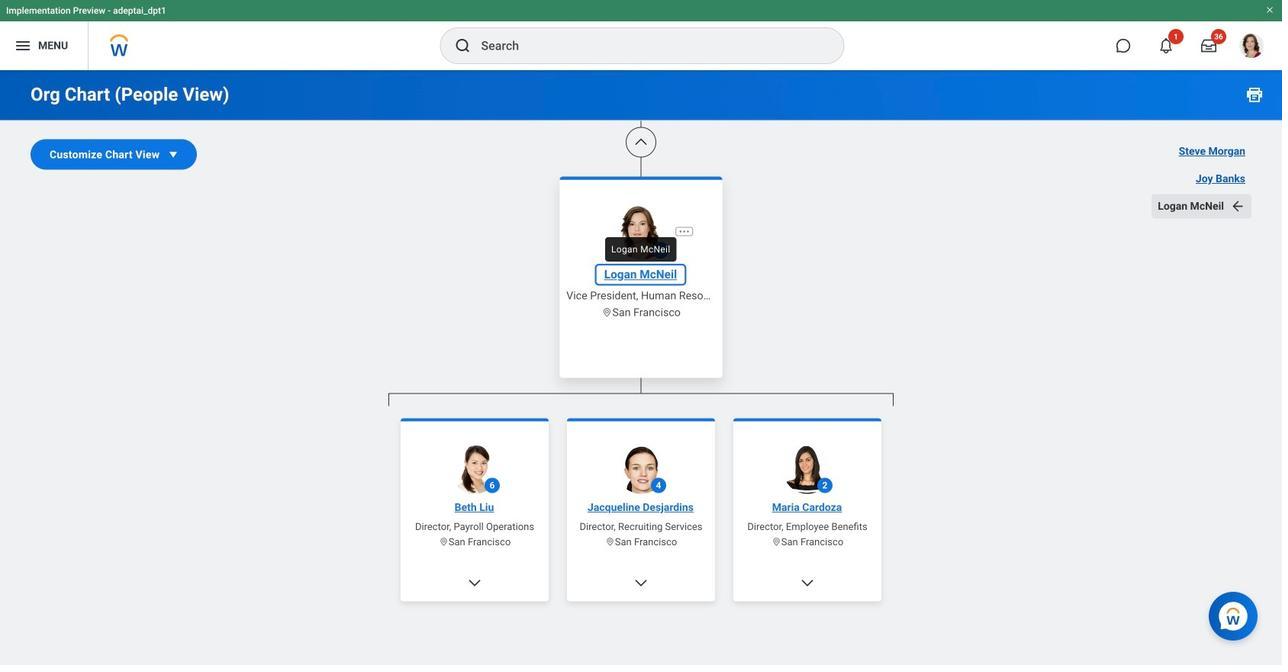 Task type: vqa. For each thing, say whether or not it's contained in the screenshot.
term for Privacy Champion
no



Task type: locate. For each thing, give the bounding box(es) containing it.
notifications large image
[[1159, 38, 1174, 53]]

logan mcneil, logan mcneil, 3 direct reports element
[[389, 407, 894, 666]]

caret down image
[[166, 147, 181, 162]]

0 horizontal spatial chevron down image
[[634, 576, 649, 591]]

0 horizontal spatial location image
[[439, 538, 449, 547]]

1 location image from the left
[[439, 538, 449, 547]]

1 horizontal spatial chevron down image
[[800, 576, 815, 591]]

0 horizontal spatial location image
[[602, 307, 613, 318]]

justify image
[[14, 37, 32, 55]]

location image
[[602, 307, 613, 318], [772, 538, 782, 547]]

2 location image from the left
[[605, 538, 615, 547]]

main content
[[0, 0, 1283, 666]]

location image for 1st chevron down image from left
[[605, 538, 615, 547]]

banner
[[0, 0, 1283, 70]]

inbox large image
[[1202, 38, 1217, 53]]

Search Workday  search field
[[481, 29, 813, 63]]

chevron down image
[[634, 576, 649, 591], [800, 576, 815, 591]]

1 horizontal spatial location image
[[772, 538, 782, 547]]

1 chevron down image from the left
[[634, 576, 649, 591]]

print org chart image
[[1246, 86, 1264, 104]]

related actions image
[[678, 225, 691, 238]]

location image
[[439, 538, 449, 547], [605, 538, 615, 547]]

1 horizontal spatial location image
[[605, 538, 615, 547]]

tooltip
[[601, 233, 681, 266]]



Task type: describe. For each thing, give the bounding box(es) containing it.
location image for chevron down icon
[[439, 538, 449, 547]]

chevron down image
[[467, 576, 483, 591]]

arrow left image
[[1231, 199, 1246, 214]]

0 vertical spatial location image
[[602, 307, 613, 318]]

search image
[[454, 37, 472, 55]]

close environment banner image
[[1266, 5, 1275, 15]]

profile logan mcneil image
[[1240, 34, 1264, 61]]

1 vertical spatial location image
[[772, 538, 782, 547]]

chevron up image
[[634, 135, 649, 150]]

2 chevron down image from the left
[[800, 576, 815, 591]]



